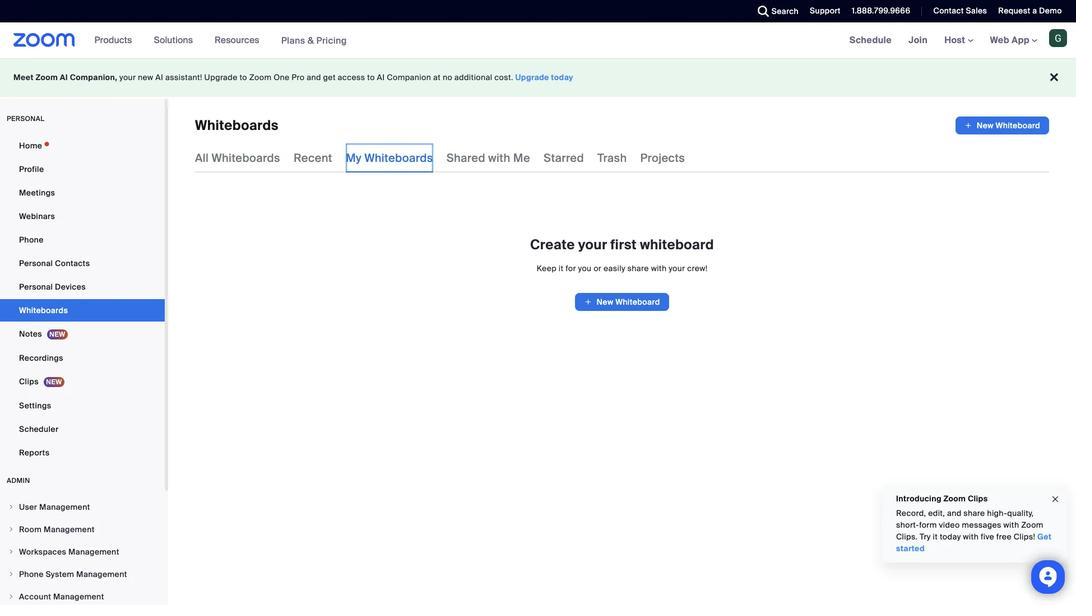 Task type: describe. For each thing, give the bounding box(es) containing it.
personal for personal contacts
[[19, 258, 53, 268]]

a
[[1032, 6, 1037, 16]]

get started
[[896, 532, 1052, 554]]

zoom right meet
[[36, 72, 58, 82]]

user management menu item
[[0, 497, 165, 518]]

search
[[772, 6, 799, 16]]

account
[[19, 592, 51, 602]]

add image
[[584, 296, 592, 308]]

personal devices link
[[0, 276, 165, 298]]

video
[[939, 520, 960, 530]]

whiteboards right 'my'
[[364, 151, 433, 165]]

me
[[513, 151, 530, 165]]

all
[[195, 151, 209, 165]]

right image for user management
[[8, 504, 15, 511]]

high-
[[987, 508, 1007, 518]]

zoom up edit,
[[944, 494, 966, 504]]

whiteboard for bottom new whiteboard button
[[615, 297, 660, 307]]

and inside meet zoom ai companion, 'footer'
[[307, 72, 321, 82]]

reports
[[19, 448, 50, 458]]

zoom inside record, edit, and share high-quality, short-form video messages with zoom clips. try it today with five free clips!
[[1021, 520, 1043, 530]]

meet
[[13, 72, 34, 82]]

1 horizontal spatial your
[[578, 236, 607, 253]]

support
[[810, 6, 841, 16]]

edit,
[[928, 508, 945, 518]]

request a demo
[[998, 6, 1062, 16]]

with down the "whiteboard"
[[651, 263, 667, 273]]

new for add icon
[[597, 297, 613, 307]]

new whiteboard for add image
[[977, 120, 1040, 131]]

devices
[[55, 282, 86, 292]]

zoom logo image
[[13, 33, 75, 47]]

web
[[990, 34, 1009, 46]]

trash
[[597, 151, 627, 165]]

admin menu menu
[[0, 497, 165, 605]]

projects
[[640, 151, 685, 165]]

meetings navigation
[[841, 22, 1076, 59]]

app
[[1012, 34, 1030, 46]]

tabs of all whiteboard page tab list
[[195, 143, 685, 173]]

host
[[944, 34, 968, 46]]

management for user management
[[39, 502, 90, 512]]

easily
[[604, 263, 625, 273]]

pricing
[[316, 34, 347, 46]]

scheduler link
[[0, 418, 165, 441]]

free
[[996, 532, 1012, 542]]

resources
[[215, 34, 259, 46]]

demo
[[1039, 6, 1062, 16]]

keep it for you or easily share with your crew!
[[537, 263, 708, 273]]

introducing
[[896, 494, 942, 504]]

solutions
[[154, 34, 193, 46]]

whiteboards application
[[195, 117, 1049, 135]]

shared
[[447, 151, 485, 165]]

web app button
[[990, 34, 1037, 46]]

personal for personal devices
[[19, 282, 53, 292]]

shared with me
[[447, 151, 530, 165]]

account management
[[19, 592, 104, 602]]

recent
[[294, 151, 332, 165]]

record,
[[896, 508, 926, 518]]

personal contacts link
[[0, 252, 165, 275]]

my whiteboards
[[346, 151, 433, 165]]

solutions button
[[154, 22, 198, 58]]

schedule
[[849, 34, 892, 46]]

clips!
[[1014, 532, 1035, 542]]

pro
[[292, 72, 305, 82]]

request
[[998, 6, 1030, 16]]

close image
[[1051, 493, 1060, 506]]

notes
[[19, 329, 42, 339]]

settings
[[19, 401, 51, 411]]

management for room management
[[44, 525, 95, 535]]

get
[[1037, 532, 1052, 542]]

0 horizontal spatial share
[[627, 263, 649, 273]]

resources button
[[215, 22, 264, 58]]

zoom left one
[[249, 72, 272, 82]]

profile picture image
[[1049, 29, 1067, 47]]

quality,
[[1007, 508, 1034, 518]]

no
[[443, 72, 452, 82]]

started
[[896, 544, 925, 554]]

workspaces management
[[19, 547, 119, 557]]

home link
[[0, 135, 165, 157]]

five
[[981, 532, 994, 542]]

schedule link
[[841, 22, 900, 58]]

companion
[[387, 72, 431, 82]]

one
[[274, 72, 290, 82]]

1 upgrade from the left
[[204, 72, 237, 82]]

with up the free
[[1004, 520, 1019, 530]]

crew!
[[687, 263, 708, 273]]

add image
[[964, 120, 972, 131]]

for
[[566, 263, 576, 273]]

meetings
[[19, 188, 55, 198]]

profile
[[19, 164, 44, 174]]

clips link
[[0, 370, 165, 393]]

whiteboards inside application
[[195, 117, 279, 134]]

webinars
[[19, 211, 55, 221]]

form
[[919, 520, 937, 530]]

banner containing products
[[0, 22, 1076, 59]]

right image for phone system management
[[8, 571, 15, 578]]

it inside record, edit, and share high-quality, short-form video messages with zoom clips. try it today with five free clips!
[[933, 532, 938, 542]]

you
[[578, 263, 592, 273]]

new for add image
[[977, 120, 994, 131]]

get started link
[[896, 532, 1052, 554]]

contact sales
[[933, 6, 987, 16]]

create your first whiteboard
[[530, 236, 714, 253]]

get
[[323, 72, 336, 82]]

product information navigation
[[86, 22, 355, 59]]

room management
[[19, 525, 95, 535]]



Task type: vqa. For each thing, say whether or not it's contained in the screenshot.
have to the left
no



Task type: locate. For each thing, give the bounding box(es) containing it.
management inside the workspaces management menu item
[[68, 547, 119, 557]]

1 to from the left
[[240, 72, 247, 82]]

my
[[346, 151, 362, 165]]

0 vertical spatial clips
[[19, 377, 39, 387]]

banner
[[0, 22, 1076, 59]]

personal contacts
[[19, 258, 90, 268]]

plans & pricing
[[281, 34, 347, 46]]

products button
[[94, 22, 137, 58]]

zoom up the clips!
[[1021, 520, 1043, 530]]

0 horizontal spatial new
[[597, 297, 613, 307]]

share
[[627, 263, 649, 273], [964, 508, 985, 518]]

short-
[[896, 520, 919, 530]]

your left new
[[119, 72, 136, 82]]

all whiteboards
[[195, 151, 280, 165]]

new whiteboard
[[977, 120, 1040, 131], [597, 297, 660, 307]]

right image left 'room' at the bottom of page
[[8, 526, 15, 533]]

phone for phone
[[19, 235, 44, 245]]

1 right image from the top
[[8, 504, 15, 511]]

host button
[[944, 34, 973, 46]]

your up or
[[578, 236, 607, 253]]

plans & pricing link
[[281, 34, 347, 46], [281, 34, 347, 46]]

recordings link
[[0, 347, 165, 369]]

whiteboards inside personal menu menu
[[19, 305, 68, 316]]

0 vertical spatial whiteboard
[[996, 120, 1040, 131]]

share inside record, edit, and share high-quality, short-form video messages with zoom clips. try it today with five free clips!
[[964, 508, 985, 518]]

new
[[977, 120, 994, 131], [597, 297, 613, 307]]

right image
[[8, 504, 15, 511], [8, 526, 15, 533], [8, 571, 15, 578], [8, 594, 15, 600]]

1 horizontal spatial new whiteboard
[[977, 120, 1040, 131]]

management inside phone system management menu item
[[76, 569, 127, 580]]

today inside meet zoom ai companion, 'footer'
[[551, 72, 573, 82]]

1 vertical spatial new whiteboard
[[597, 297, 660, 307]]

right image inside phone system management menu item
[[8, 571, 15, 578]]

it right try
[[933, 532, 938, 542]]

phone for phone system management
[[19, 569, 44, 580]]

zoom
[[36, 72, 58, 82], [249, 72, 272, 82], [944, 494, 966, 504], [1021, 520, 1043, 530]]

join
[[909, 34, 928, 46]]

phone system management menu item
[[0, 564, 165, 585]]

keep
[[537, 263, 557, 273]]

with down messages
[[963, 532, 979, 542]]

0 horizontal spatial and
[[307, 72, 321, 82]]

management down room management menu item
[[68, 547, 119, 557]]

room
[[19, 525, 42, 535]]

0 vertical spatial new whiteboard
[[977, 120, 1040, 131]]

personal menu menu
[[0, 135, 165, 465]]

introducing zoom clips
[[896, 494, 988, 504]]

new
[[138, 72, 153, 82]]

management inside account management menu item
[[53, 592, 104, 602]]

1 horizontal spatial today
[[940, 532, 961, 542]]

companion,
[[70, 72, 117, 82]]

reports link
[[0, 442, 165, 464]]

3 right image from the top
[[8, 571, 15, 578]]

and inside record, edit, and share high-quality, short-form video messages with zoom clips. try it today with five free clips!
[[947, 508, 961, 518]]

your inside meet zoom ai companion, 'footer'
[[119, 72, 136, 82]]

it left the for
[[559, 263, 564, 273]]

record, edit, and share high-quality, short-form video messages with zoom clips. try it today with five free clips!
[[896, 508, 1043, 542]]

personal up the personal devices
[[19, 258, 53, 268]]

1 vertical spatial it
[[933, 532, 938, 542]]

access
[[338, 72, 365, 82]]

room management menu item
[[0, 519, 165, 540]]

1 horizontal spatial ai
[[155, 72, 163, 82]]

phone down webinars
[[19, 235, 44, 245]]

0 horizontal spatial new whiteboard button
[[575, 293, 669, 311]]

1 ai from the left
[[60, 72, 68, 82]]

right image inside user management menu item
[[8, 504, 15, 511]]

0 horizontal spatial to
[[240, 72, 247, 82]]

contacts
[[55, 258, 90, 268]]

assistant!
[[165, 72, 202, 82]]

management inside room management menu item
[[44, 525, 95, 535]]

phone inside personal menu menu
[[19, 235, 44, 245]]

0 vertical spatial new
[[977, 120, 994, 131]]

1 horizontal spatial new whiteboard button
[[955, 117, 1049, 135]]

personal
[[19, 258, 53, 268], [19, 282, 53, 292]]

1.888.799.9666
[[852, 6, 910, 16]]

meet zoom ai companion, footer
[[0, 58, 1076, 97]]

cost.
[[494, 72, 513, 82]]

account management menu item
[[0, 586, 165, 605]]

starred
[[544, 151, 584, 165]]

home
[[19, 141, 42, 151]]

1 vertical spatial new
[[597, 297, 613, 307]]

right image for account management
[[8, 594, 15, 600]]

0 horizontal spatial today
[[551, 72, 573, 82]]

profile link
[[0, 158, 165, 180]]

management up account management menu item
[[76, 569, 127, 580]]

2 upgrade from the left
[[515, 72, 549, 82]]

upgrade right cost.
[[515, 72, 549, 82]]

notes link
[[0, 323, 165, 346]]

0 vertical spatial your
[[119, 72, 136, 82]]

right image left user
[[8, 504, 15, 511]]

whiteboard
[[996, 120, 1040, 131], [615, 297, 660, 307]]

ai left companion,
[[60, 72, 68, 82]]

0 horizontal spatial your
[[119, 72, 136, 82]]

1 vertical spatial clips
[[968, 494, 988, 504]]

1 horizontal spatial upgrade
[[515, 72, 549, 82]]

right image for room management
[[8, 526, 15, 533]]

today inside record, edit, and share high-quality, short-form video messages with zoom clips. try it today with five free clips!
[[940, 532, 961, 542]]

web app
[[990, 34, 1030, 46]]

whiteboard right add image
[[996, 120, 1040, 131]]

1 horizontal spatial clips
[[968, 494, 988, 504]]

share right easily
[[627, 263, 649, 273]]

clips up 'high-'
[[968, 494, 988, 504]]

management for workspaces management
[[68, 547, 119, 557]]

your left the crew!
[[669, 263, 685, 273]]

whiteboard
[[640, 236, 714, 253]]

1 phone from the top
[[19, 235, 44, 245]]

0 horizontal spatial new whiteboard
[[597, 297, 660, 307]]

support link
[[801, 0, 843, 22], [810, 6, 841, 16]]

2 vertical spatial your
[[669, 263, 685, 273]]

0 vertical spatial personal
[[19, 258, 53, 268]]

2 right image from the top
[[8, 526, 15, 533]]

to right access
[[367, 72, 375, 82]]

0 horizontal spatial ai
[[60, 72, 68, 82]]

or
[[594, 263, 602, 273]]

whiteboards right all
[[212, 151, 280, 165]]

ai right new
[[155, 72, 163, 82]]

0 horizontal spatial clips
[[19, 377, 39, 387]]

today
[[551, 72, 573, 82], [940, 532, 961, 542]]

1 vertical spatial share
[[964, 508, 985, 518]]

ai
[[60, 72, 68, 82], [155, 72, 163, 82], [377, 72, 385, 82]]

1 personal from the top
[[19, 258, 53, 268]]

2 phone from the top
[[19, 569, 44, 580]]

0 horizontal spatial it
[[559, 263, 564, 273]]

0 vertical spatial today
[[551, 72, 573, 82]]

0 vertical spatial phone
[[19, 235, 44, 245]]

management for account management
[[53, 592, 104, 602]]

clips inside personal menu menu
[[19, 377, 39, 387]]

whiteboard down the keep it for you or easily share with your crew!
[[615, 297, 660, 307]]

with inside tabs of all whiteboard page "tab list"
[[488, 151, 510, 165]]

0 vertical spatial new whiteboard button
[[955, 117, 1049, 135]]

whiteboard for the right new whiteboard button
[[996, 120, 1040, 131]]

meetings link
[[0, 182, 165, 204]]

personal devices
[[19, 282, 86, 292]]

1 vertical spatial and
[[947, 508, 961, 518]]

management up workspaces management
[[44, 525, 95, 535]]

upgrade
[[204, 72, 237, 82], [515, 72, 549, 82]]

scheduler
[[19, 424, 59, 434]]

3 ai from the left
[[377, 72, 385, 82]]

whiteboards down the personal devices
[[19, 305, 68, 316]]

share up messages
[[964, 508, 985, 518]]

whiteboards
[[195, 117, 279, 134], [212, 151, 280, 165], [364, 151, 433, 165], [19, 305, 68, 316]]

workspaces management menu item
[[0, 541, 165, 563]]

1 horizontal spatial share
[[964, 508, 985, 518]]

new right add icon
[[597, 297, 613, 307]]

0 vertical spatial share
[[627, 263, 649, 273]]

2 to from the left
[[367, 72, 375, 82]]

0 horizontal spatial upgrade
[[204, 72, 237, 82]]

new right add image
[[977, 120, 994, 131]]

4 right image from the top
[[8, 594, 15, 600]]

workspaces
[[19, 547, 66, 557]]

to
[[240, 72, 247, 82], [367, 72, 375, 82]]

contact
[[933, 6, 964, 16]]

at
[[433, 72, 441, 82]]

2 horizontal spatial ai
[[377, 72, 385, 82]]

1 vertical spatial whiteboard
[[615, 297, 660, 307]]

new whiteboard down the keep it for you or easily share with your crew!
[[597, 297, 660, 307]]

new inside whiteboards application
[[977, 120, 994, 131]]

admin
[[7, 476, 30, 485]]

1 horizontal spatial it
[[933, 532, 938, 542]]

right image inside account management menu item
[[8, 594, 15, 600]]

join link
[[900, 22, 936, 58]]

1 vertical spatial new whiteboard button
[[575, 293, 669, 311]]

with left me
[[488, 151, 510, 165]]

new whiteboard right add image
[[977, 120, 1040, 131]]

and up the video
[[947, 508, 961, 518]]

it
[[559, 263, 564, 273], [933, 532, 938, 542]]

ai left companion
[[377, 72, 385, 82]]

upgrade today link
[[515, 72, 573, 82]]

sales
[[966, 6, 987, 16]]

personal down personal contacts at the left top of page
[[19, 282, 53, 292]]

search button
[[749, 0, 801, 22]]

1 vertical spatial phone
[[19, 569, 44, 580]]

user
[[19, 502, 37, 512]]

clips.
[[896, 532, 918, 542]]

1 horizontal spatial and
[[947, 508, 961, 518]]

settings link
[[0, 395, 165, 417]]

messages
[[962, 520, 1001, 530]]

management inside user management menu item
[[39, 502, 90, 512]]

personal
[[7, 114, 45, 123]]

phone inside menu item
[[19, 569, 44, 580]]

plans
[[281, 34, 305, 46]]

1 vertical spatial today
[[940, 532, 961, 542]]

and left "get" at top
[[307, 72, 321, 82]]

0 vertical spatial and
[[307, 72, 321, 82]]

whiteboard inside application
[[996, 120, 1040, 131]]

new whiteboard button
[[955, 117, 1049, 135], [575, 293, 669, 311]]

first
[[610, 236, 637, 253]]

to down resources dropdown button
[[240, 72, 247, 82]]

0 vertical spatial it
[[559, 263, 564, 273]]

whiteboards link
[[0, 299, 165, 322]]

right image
[[8, 549, 15, 555]]

1 horizontal spatial whiteboard
[[996, 120, 1040, 131]]

system
[[46, 569, 74, 580]]

1 vertical spatial personal
[[19, 282, 53, 292]]

0 horizontal spatial whiteboard
[[615, 297, 660, 307]]

clips up the settings on the bottom left of the page
[[19, 377, 39, 387]]

right image inside room management menu item
[[8, 526, 15, 533]]

management up room management
[[39, 502, 90, 512]]

phone
[[19, 235, 44, 245], [19, 569, 44, 580]]

whiteboards up all whiteboards
[[195, 117, 279, 134]]

user management
[[19, 502, 90, 512]]

1 horizontal spatial new
[[977, 120, 994, 131]]

1 horizontal spatial to
[[367, 72, 375, 82]]

management down phone system management menu item
[[53, 592, 104, 602]]

right image left account at the bottom left
[[8, 594, 15, 600]]

new whiteboard for add icon
[[597, 297, 660, 307]]

phone up account at the bottom left
[[19, 569, 44, 580]]

and
[[307, 72, 321, 82], [947, 508, 961, 518]]

upgrade down product information navigation
[[204, 72, 237, 82]]

2 personal from the top
[[19, 282, 53, 292]]

1 vertical spatial your
[[578, 236, 607, 253]]

2 horizontal spatial your
[[669, 263, 685, 273]]

recordings
[[19, 353, 63, 363]]

right image down right icon
[[8, 571, 15, 578]]

new whiteboard inside whiteboards application
[[977, 120, 1040, 131]]

2 ai from the left
[[155, 72, 163, 82]]

meet zoom ai companion, your new ai assistant! upgrade to zoom one pro and get access to ai companion at no additional cost. upgrade today
[[13, 72, 573, 82]]



